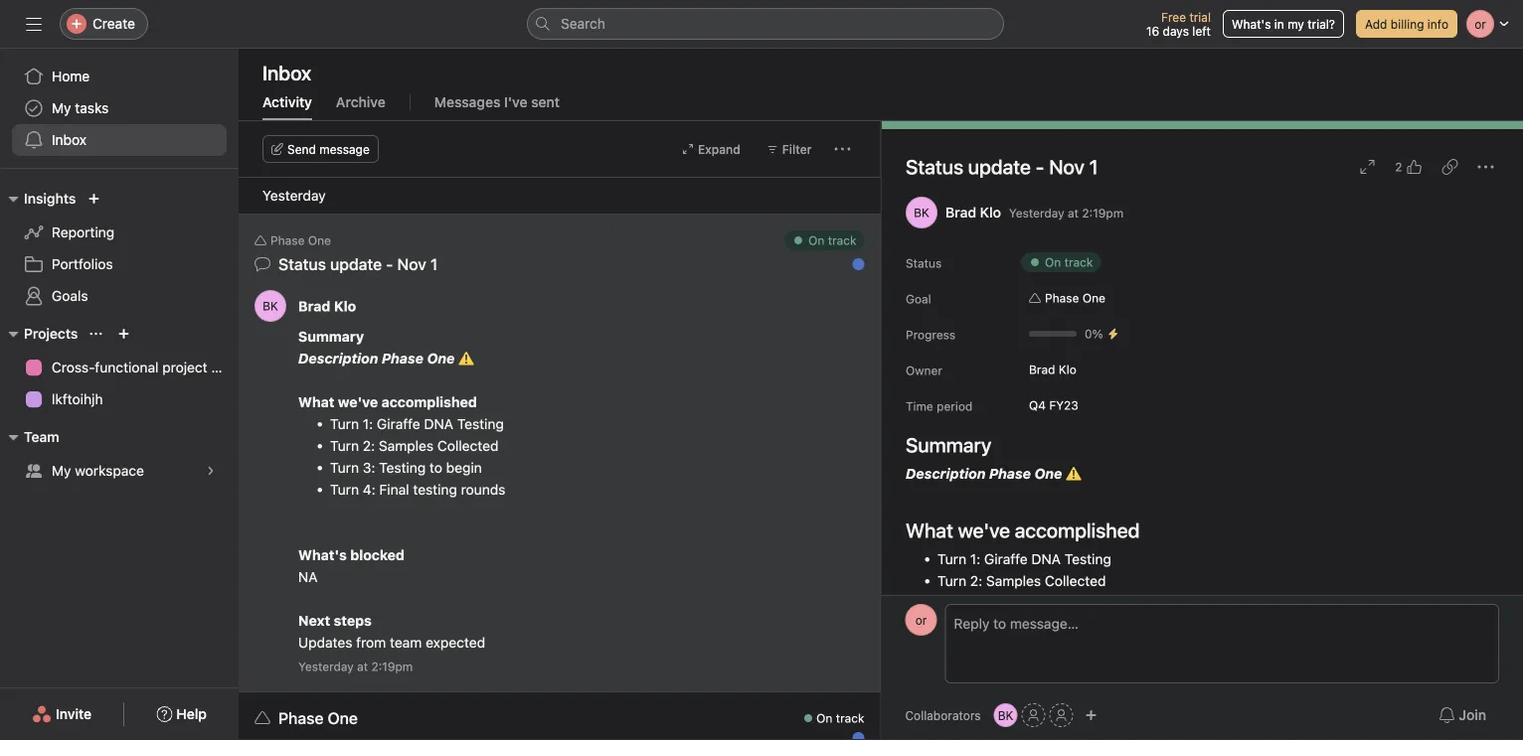 Task type: vqa. For each thing, say whether or not it's contained in the screenshot.
Giraffe to the left
yes



Task type: describe. For each thing, give the bounding box(es) containing it.
1 vertical spatial on
[[1044, 256, 1061, 269]]

help
[[176, 706, 207, 723]]

collaborators
[[905, 709, 981, 723]]

what we've accomplished turn 1: giraffe dna testing turn 2: samples collected turn 3: testing to begin turn 4: final testing rounds
[[298, 394, 505, 498]]

1 vertical spatial brad
[[298, 298, 331, 314]]

0 vertical spatial bk button
[[255, 290, 286, 322]]

- for nov 1
[[386, 255, 393, 274]]

left
[[1192, 24, 1211, 38]]

collected inside what we've accomplished turn 1: giraffe dna testing turn 2: samples collected turn 3: testing to begin turn 4: final testing rounds
[[437, 438, 499, 454]]

0 vertical spatial track
[[828, 234, 856, 248]]

q4
[[1028, 399, 1045, 413]]

messages i've sent link
[[434, 94, 560, 120]]

projects
[[24, 326, 78, 342]]

invite
[[56, 706, 92, 723]]

⚠️ image
[[458, 351, 474, 367]]

0 horizontal spatial klo
[[334, 298, 356, 314]]

owner
[[905, 364, 942, 378]]

2 vertical spatial on
[[816, 712, 832, 726]]

filter button
[[757, 135, 821, 163]]

next
[[298, 613, 330, 629]]

0 vertical spatial more actions image
[[835, 141, 851, 157]]

what we've accomplished turn 1: giraffe dna testing turn 2: samples collected turn 3: testing to begin
[[905, 519, 1139, 611]]

phase up the accomplished
[[382, 350, 424, 367]]

add billing info
[[1365, 17, 1449, 31]]

send message button
[[262, 135, 379, 163]]

one up status update - nov 1
[[308, 234, 331, 248]]

insights element
[[0, 181, 239, 316]]

description for ⚠️ image
[[298, 350, 378, 367]]

we've accomplished
[[958, 519, 1139, 542]]

1 vertical spatial 2:19pm
[[371, 660, 413, 674]]

reporting
[[52, 224, 114, 241]]

show options, current sort, top image
[[90, 328, 102, 340]]

join
[[1459, 707, 1486, 724]]

yesterday at 2:19pm
[[298, 660, 413, 674]]

tasks
[[75, 100, 109, 116]]

activity
[[262, 94, 312, 110]]

1 horizontal spatial brad klo
[[1028, 363, 1076, 377]]

or button
[[905, 604, 937, 636]]

q4 fy23
[[1028, 399, 1078, 413]]

begin inside what we've accomplished turn 1: giraffe dna testing turn 2: samples collected turn 3: testing to begin turn 4: final testing rounds
[[446, 460, 482, 476]]

in
[[1274, 17, 1284, 31]]

my tasks link
[[12, 92, 227, 124]]

status update - nov 1
[[905, 155, 1098, 178]]

update for nov 1
[[330, 255, 382, 274]]

testing
[[413, 482, 457, 498]]

1 vertical spatial on track
[[1044, 256, 1093, 269]]

rounds
[[461, 482, 505, 498]]

na
[[298, 569, 318, 586]]

portfolios link
[[12, 249, 227, 280]]

activity link
[[262, 94, 312, 120]]

0 vertical spatial phase one
[[270, 234, 331, 248]]

brad klo yesterday at 2:19pm
[[945, 204, 1123, 221]]

help button
[[143, 697, 220, 733]]

what's blocked na
[[298, 547, 405, 586]]

my for my tasks
[[52, 100, 71, 116]]

free trial 16 days left
[[1146, 10, 1211, 38]]

projects button
[[0, 322, 78, 346]]

status for status update - nov 1
[[278, 255, 326, 274]]

free
[[1161, 10, 1186, 24]]

add or remove collaborators image
[[1085, 710, 1097, 722]]

1: inside what we've accomplished turn 1: giraffe dna testing turn 2: samples collected turn 3: testing to begin turn 4: final testing rounds
[[363, 416, 373, 432]]

0%
[[1084, 327, 1103, 341]]

status update - nov 1 link
[[905, 155, 1098, 178]]

1 add to bookmarks image from the top
[[811, 238, 827, 254]]

dna inside what we've accomplished turn 1: giraffe dna testing turn 2: samples collected turn 3: testing to begin
[[1031, 551, 1060, 568]]

description phase one for ⚠️ image
[[298, 350, 458, 367]]

begin inside what we've accomplished turn 1: giraffe dna testing turn 2: samples collected turn 3: testing to begin
[[1053, 595, 1089, 611]]

description for ⚠️ icon in the right of the page
[[905, 466, 985, 482]]

cross-functional project plan
[[52, 359, 238, 376]]

portfolios
[[52, 256, 113, 272]]

expected
[[426, 635, 485, 651]]

2 vertical spatial brad
[[1028, 363, 1055, 377]]

project
[[162, 359, 207, 376]]

home link
[[12, 61, 227, 92]]

archive link
[[336, 94, 386, 120]]

2 horizontal spatial klo
[[1058, 363, 1076, 377]]

to inside what we've accomplished turn 1: giraffe dna testing turn 2: samples collected turn 3: testing to begin turn 4: final testing rounds
[[429, 460, 442, 476]]

summary for ⚠️ image
[[298, 329, 364, 345]]

archive
[[336, 94, 386, 110]]

more actions image
[[779, 238, 795, 254]]

2 vertical spatial on track
[[816, 712, 864, 726]]

from
[[356, 635, 386, 651]]

phase one
[[278, 709, 358, 728]]

nov 1
[[397, 255, 438, 274]]

2 vertical spatial track
[[836, 712, 864, 726]]

samples inside what we've accomplished turn 1: giraffe dna testing turn 2: samples collected turn 3: testing to begin turn 4: final testing rounds
[[379, 438, 434, 454]]

yesterday inside brad klo yesterday at 2:19pm
[[1009, 206, 1064, 220]]

reporting link
[[12, 217, 227, 249]]

what's for what's blocked na
[[298, 547, 347, 564]]

functional
[[95, 359, 159, 376]]

2:19pm inside brad klo yesterday at 2:19pm
[[1082, 206, 1123, 220]]

archive notification image
[[843, 716, 858, 732]]

expand
[[698, 142, 741, 156]]

add billing info button
[[1356, 10, 1457, 38]]

0 vertical spatial brad klo
[[298, 298, 356, 314]]

i've
[[504, 94, 527, 110]]

fy23
[[1049, 399, 1078, 413]]

team button
[[0, 426, 59, 449]]

2 button
[[1389, 153, 1428, 181]]

0 horizontal spatial bk
[[263, 299, 278, 313]]

1 vertical spatial more actions image
[[1477, 159, 1493, 175]]

1 vertical spatial bk button
[[994, 704, 1018, 728]]

0 horizontal spatial brad klo link
[[298, 298, 356, 314]]

1 vertical spatial track
[[1064, 256, 1093, 269]]

one up 0%
[[1082, 291, 1105, 305]]

workspace
[[75, 463, 144, 479]]

info
[[1428, 17, 1449, 31]]

messages i've sent
[[434, 94, 560, 110]]

what's in my trial?
[[1232, 17, 1335, 31]]

teams element
[[0, 420, 239, 491]]

phase left ⚠️ icon in the right of the page
[[989, 466, 1031, 482]]

next steps updates from team expected
[[298, 613, 485, 651]]

2
[[1395, 160, 1402, 174]]

what for we've accomplished
[[905, 519, 953, 542]]

new project or portfolio image
[[118, 328, 130, 340]]

my workspace link
[[12, 455, 227, 487]]

archive notification image
[[843, 238, 858, 254]]

- for nov
[[1035, 155, 1044, 178]]

search button
[[527, 8, 1004, 40]]

trial?
[[1308, 17, 1335, 31]]

team
[[24, 429, 59, 445]]

create button
[[60, 8, 148, 40]]

1 horizontal spatial klo
[[979, 204, 1001, 221]]

create
[[92, 15, 135, 32]]

trial
[[1189, 10, 1211, 24]]

time
[[905, 400, 933, 414]]



Task type: locate. For each thing, give the bounding box(es) containing it.
1 vertical spatial phase one
[[1044, 291, 1105, 305]]

description phase one for ⚠️ icon in the right of the page
[[905, 466, 1065, 482]]

to down we've accomplished
[[1036, 595, 1049, 611]]

on up phase one link
[[1044, 256, 1061, 269]]

goal
[[905, 292, 931, 306]]

1 vertical spatial dna
[[1031, 551, 1060, 568]]

1: inside what we've accomplished turn 1: giraffe dna testing turn 2: samples collected turn 3: testing to begin
[[970, 551, 980, 568]]

1 vertical spatial description phase one
[[905, 466, 1065, 482]]

message
[[319, 142, 370, 156]]

2: inside what we've accomplished turn 1: giraffe dna testing turn 2: samples collected turn 3: testing to begin turn 4: final testing rounds
[[363, 438, 375, 454]]

phase one link
[[1021, 288, 1113, 308]]

0 horizontal spatial 2:19pm
[[371, 660, 413, 674]]

1 horizontal spatial collected
[[1044, 573, 1106, 590]]

3: inside what we've accomplished turn 1: giraffe dna testing turn 2: samples collected turn 3: testing to begin turn 4: final testing rounds
[[363, 460, 375, 476]]

update left nov 1
[[330, 255, 382, 274]]

track left collaborators
[[836, 712, 864, 726]]

my inside global element
[[52, 100, 71, 116]]

update up brad klo yesterday at 2:19pm
[[968, 155, 1030, 178]]

2: down we've accomplished
[[970, 573, 982, 590]]

1 vertical spatial 2:
[[970, 573, 982, 590]]

1 vertical spatial what
[[905, 519, 953, 542]]

what inside what we've accomplished turn 1: giraffe dna testing turn 2: samples collected turn 3: testing to begin
[[905, 519, 953, 542]]

my for my workspace
[[52, 463, 71, 479]]

0 horizontal spatial at
[[357, 660, 368, 674]]

1 my from the top
[[52, 100, 71, 116]]

update for nov
[[968, 155, 1030, 178]]

to inside what we've accomplished turn 1: giraffe dna testing turn 2: samples collected turn 3: testing to begin
[[1036, 595, 1049, 611]]

goals link
[[12, 280, 227, 312]]

4:
[[363, 482, 376, 498]]

bk button down status update - nov 1
[[255, 290, 286, 322]]

2: inside what we've accomplished turn 1: giraffe dna testing turn 2: samples collected turn 3: testing to begin
[[970, 573, 982, 590]]

at down nov
[[1067, 206, 1078, 220]]

0 horizontal spatial update
[[330, 255, 382, 274]]

0 vertical spatial to
[[429, 460, 442, 476]]

at
[[1067, 206, 1078, 220], [357, 660, 368, 674]]

1 vertical spatial 1:
[[970, 551, 980, 568]]

1 vertical spatial add to bookmarks image
[[811, 716, 827, 732]]

0 horizontal spatial begin
[[446, 460, 482, 476]]

0 vertical spatial at
[[1067, 206, 1078, 220]]

3: up 4:
[[363, 460, 375, 476]]

what's in my trial? button
[[1223, 10, 1344, 38]]

turn
[[330, 416, 359, 432], [330, 438, 359, 454], [330, 460, 359, 476], [330, 482, 359, 498], [937, 551, 966, 568], [937, 573, 966, 590], [937, 595, 966, 611]]

samples down we've accomplished
[[986, 573, 1041, 590]]

description down time period
[[905, 466, 985, 482]]

3: right or button
[[970, 595, 982, 611]]

more actions image right copy link image
[[1477, 159, 1493, 175]]

0 horizontal spatial 1:
[[363, 416, 373, 432]]

0 vertical spatial summary
[[298, 329, 364, 345]]

period
[[936, 400, 972, 414]]

yesterday down send on the left of the page
[[262, 187, 326, 204]]

2:19pm down the 1
[[1082, 206, 1123, 220]]

2:19pm down team
[[371, 660, 413, 674]]

full screen image
[[1359, 159, 1375, 175]]

brad klo
[[298, 298, 356, 314], [1028, 363, 1076, 377]]

description phase one up we've
[[298, 350, 458, 367]]

what left we've
[[298, 394, 334, 411]]

at down from
[[357, 660, 368, 674]]

1 vertical spatial inbox
[[52, 132, 87, 148]]

0 vertical spatial brad
[[945, 204, 976, 221]]

0 vertical spatial add to bookmarks image
[[811, 238, 827, 254]]

goals
[[52, 288, 88, 304]]

0 vertical spatial what
[[298, 394, 334, 411]]

phase up status update - nov 1
[[270, 234, 305, 248]]

phase one up status update - nov 1
[[270, 234, 331, 248]]

- left nov 1
[[386, 255, 393, 274]]

1 horizontal spatial 1:
[[970, 551, 980, 568]]

see details, my workspace image
[[205, 465, 217, 477]]

klo down status update - nov 1
[[334, 298, 356, 314]]

⚠️ image
[[1065, 466, 1081, 482]]

1 vertical spatial summary
[[905, 433, 991, 457]]

0 vertical spatial on
[[808, 234, 825, 248]]

brad up q4
[[1028, 363, 1055, 377]]

- left nov
[[1035, 155, 1044, 178]]

samples up final
[[379, 438, 434, 454]]

1 horizontal spatial bk button
[[994, 704, 1018, 728]]

summary up we've
[[298, 329, 364, 345]]

one
[[308, 234, 331, 248], [1082, 291, 1105, 305], [427, 350, 455, 367], [1034, 466, 1062, 482]]

my
[[52, 100, 71, 116], [52, 463, 71, 479]]

expand button
[[673, 135, 749, 163]]

what's inside button
[[1232, 17, 1271, 31]]

plan
[[211, 359, 238, 376]]

1 horizontal spatial phase one
[[1044, 291, 1105, 305]]

status
[[905, 155, 963, 178], [278, 255, 326, 274], [905, 256, 941, 270]]

2 horizontal spatial bk
[[998, 709, 1014, 723]]

0 vertical spatial -
[[1035, 155, 1044, 178]]

my inside "link"
[[52, 463, 71, 479]]

brad down status update - nov 1
[[298, 298, 331, 314]]

collected
[[437, 438, 499, 454], [1044, 573, 1106, 590]]

to up testing
[[429, 460, 442, 476]]

0 vertical spatial samples
[[379, 438, 434, 454]]

time period
[[905, 400, 972, 414]]

0 vertical spatial my
[[52, 100, 71, 116]]

phase
[[270, 234, 305, 248], [1044, 291, 1079, 305], [382, 350, 424, 367], [989, 466, 1031, 482]]

lkftoihjh
[[52, 391, 103, 408]]

klo
[[979, 204, 1001, 221], [334, 298, 356, 314], [1058, 363, 1076, 377]]

yesterday down updates
[[298, 660, 354, 674]]

1 horizontal spatial bk
[[913, 206, 929, 220]]

brad klo link down status update - nov 1 link
[[945, 204, 1001, 221]]

add to bookmarks image left archive notification image
[[811, 716, 827, 732]]

what's for what's in my trial?
[[1232, 17, 1271, 31]]

description phase one
[[298, 350, 458, 367], [905, 466, 1065, 482]]

yesterday for yesterday
[[262, 187, 326, 204]]

1 horizontal spatial brad
[[945, 204, 976, 221]]

track up phase one link
[[1064, 256, 1093, 269]]

send
[[287, 142, 316, 156]]

giraffe inside what we've accomplished turn 1: giraffe dna testing turn 2: samples collected turn 3: testing to begin
[[984, 551, 1027, 568]]

on right more actions icon
[[808, 234, 825, 248]]

status update - nov 1
[[278, 255, 438, 274]]

1 horizontal spatial samples
[[986, 573, 1041, 590]]

yesterday for yesterday at 2:19pm
[[298, 660, 354, 674]]

more actions image
[[835, 141, 851, 157], [1477, 159, 1493, 175]]

0 vertical spatial dna
[[424, 416, 453, 432]]

1 vertical spatial klo
[[334, 298, 356, 314]]

0 horizontal spatial to
[[429, 460, 442, 476]]

brad
[[945, 204, 976, 221], [298, 298, 331, 314], [1028, 363, 1055, 377]]

1 horizontal spatial at
[[1067, 206, 1078, 220]]

more actions image right the filter
[[835, 141, 851, 157]]

status for status update - nov 1
[[905, 155, 963, 178]]

1 horizontal spatial -
[[1035, 155, 1044, 178]]

0 horizontal spatial 3:
[[363, 460, 375, 476]]

2: up 4:
[[363, 438, 375, 454]]

days
[[1163, 24, 1189, 38]]

add to bookmarks image right more actions icon
[[811, 238, 827, 254]]

dna down we've accomplished
[[1031, 551, 1060, 568]]

1 horizontal spatial begin
[[1053, 595, 1089, 611]]

new image
[[88, 193, 100, 205]]

filter
[[782, 142, 812, 156]]

1 vertical spatial -
[[386, 255, 393, 274]]

phase down brad klo yesterday at 2:19pm
[[1044, 291, 1079, 305]]

dna down the accomplished
[[424, 416, 453, 432]]

giraffe inside what we've accomplished turn 1: giraffe dna testing turn 2: samples collected turn 3: testing to begin turn 4: final testing rounds
[[377, 416, 420, 432]]

what's inside what's blocked na
[[298, 547, 347, 564]]

messages
[[434, 94, 500, 110]]

1 horizontal spatial inbox
[[262, 61, 311, 84]]

1 vertical spatial begin
[[1053, 595, 1089, 611]]

0 vertical spatial description phase one
[[298, 350, 458, 367]]

1:
[[363, 416, 373, 432], [970, 551, 980, 568]]

inbox link
[[12, 124, 227, 156]]

0 vertical spatial collected
[[437, 438, 499, 454]]

brad down status update - nov 1 link
[[945, 204, 976, 221]]

1 horizontal spatial what's
[[1232, 17, 1271, 31]]

2 my from the top
[[52, 463, 71, 479]]

one left ⚠️ icon in the right of the page
[[1034, 466, 1062, 482]]

1 horizontal spatial summary
[[905, 433, 991, 457]]

0 vertical spatial bk
[[913, 206, 929, 220]]

0 vertical spatial 1:
[[363, 416, 373, 432]]

what
[[298, 394, 334, 411], [905, 519, 953, 542]]

1 horizontal spatial dna
[[1031, 551, 1060, 568]]

cross-functional project plan link
[[12, 352, 238, 384]]

0 horizontal spatial collected
[[437, 438, 499, 454]]

0 vertical spatial what's
[[1232, 17, 1271, 31]]

0 vertical spatial yesterday
[[262, 187, 326, 204]]

global element
[[0, 49, 239, 168]]

search list box
[[527, 8, 1004, 40]]

summary down period
[[905, 433, 991, 457]]

or
[[915, 613, 927, 627]]

add
[[1365, 17, 1387, 31]]

description
[[298, 350, 378, 367], [905, 466, 985, 482]]

what's up na at the bottom left of the page
[[298, 547, 347, 564]]

blocked
[[350, 547, 405, 564]]

inbox inside global element
[[52, 132, 87, 148]]

yesterday down nov
[[1009, 206, 1064, 220]]

1 vertical spatial update
[[330, 255, 382, 274]]

1: down we've
[[363, 416, 373, 432]]

my tasks
[[52, 100, 109, 116]]

0 horizontal spatial summary
[[298, 329, 364, 345]]

progress
[[905, 328, 955, 342]]

updates
[[298, 635, 352, 651]]

2 add to bookmarks image from the top
[[811, 716, 827, 732]]

brad klo up q4 fy23
[[1028, 363, 1076, 377]]

1 horizontal spatial 3:
[[970, 595, 982, 611]]

begin
[[446, 460, 482, 476], [1053, 595, 1089, 611]]

1 vertical spatial bk
[[263, 299, 278, 313]]

2:
[[363, 438, 375, 454], [970, 573, 982, 590]]

0 vertical spatial brad klo link
[[945, 204, 1001, 221]]

collected up rounds
[[437, 438, 499, 454]]

samples inside what we've accomplished turn 1: giraffe dna testing turn 2: samples collected turn 3: testing to begin
[[986, 573, 1041, 590]]

projects element
[[0, 316, 239, 420]]

begin up rounds
[[446, 460, 482, 476]]

giraffe down we've accomplished
[[984, 551, 1027, 568]]

inbox up activity
[[262, 61, 311, 84]]

inbox down 'my tasks'
[[52, 132, 87, 148]]

phase one up 0%
[[1044, 291, 1105, 305]]

0 horizontal spatial description
[[298, 350, 378, 367]]

one left ⚠️ image
[[427, 350, 455, 367]]

1 vertical spatial 3:
[[970, 595, 982, 611]]

1 horizontal spatial update
[[968, 155, 1030, 178]]

1: down we've accomplished
[[970, 551, 980, 568]]

copy link image
[[1442, 159, 1457, 175]]

cross-
[[52, 359, 95, 376]]

description up we've
[[298, 350, 378, 367]]

testing
[[457, 416, 504, 432], [379, 460, 426, 476], [1064, 551, 1111, 568], [986, 595, 1033, 611]]

insights button
[[0, 187, 76, 211]]

0 vertical spatial update
[[968, 155, 1030, 178]]

sent
[[531, 94, 560, 110]]

on left archive notification image
[[816, 712, 832, 726]]

2 vertical spatial yesterday
[[298, 660, 354, 674]]

add to bookmarks image
[[811, 238, 827, 254], [811, 716, 827, 732]]

nov
[[1049, 155, 1084, 178]]

search
[[561, 15, 605, 32]]

3: inside what we've accomplished turn 1: giraffe dna testing turn 2: samples collected turn 3: testing to begin
[[970, 595, 982, 611]]

0 vertical spatial klo
[[979, 204, 1001, 221]]

0 vertical spatial 3:
[[363, 460, 375, 476]]

16
[[1146, 24, 1159, 38]]

track right more actions icon
[[828, 234, 856, 248]]

klo up fy23
[[1058, 363, 1076, 377]]

hide sidebar image
[[26, 16, 42, 32]]

0 vertical spatial giraffe
[[377, 416, 420, 432]]

home
[[52, 68, 90, 85]]

my left tasks
[[52, 100, 71, 116]]

we've
[[338, 394, 378, 411]]

1
[[1089, 155, 1098, 178]]

samples
[[379, 438, 434, 454], [986, 573, 1041, 590]]

at inside brad klo yesterday at 2:19pm
[[1067, 206, 1078, 220]]

collected inside what we've accomplished turn 1: giraffe dna testing turn 2: samples collected turn 3: testing to begin
[[1044, 573, 1106, 590]]

dna inside what we've accomplished turn 1: giraffe dna testing turn 2: samples collected turn 3: testing to begin turn 4: final testing rounds
[[424, 416, 453, 432]]

what's left 'in'
[[1232, 17, 1271, 31]]

brad klo down status update - nov 1
[[298, 298, 356, 314]]

join button
[[1426, 698, 1499, 734]]

0 vertical spatial on track
[[808, 234, 856, 248]]

accomplished
[[381, 394, 477, 411]]

0 horizontal spatial more actions image
[[835, 141, 851, 157]]

1 vertical spatial yesterday
[[1009, 206, 1064, 220]]

collected down we've accomplished
[[1044, 573, 1106, 590]]

0 horizontal spatial what's
[[298, 547, 347, 564]]

0 vertical spatial 2:19pm
[[1082, 206, 1123, 220]]

steps
[[334, 613, 372, 629]]

1 horizontal spatial what
[[905, 519, 953, 542]]

my down team
[[52, 463, 71, 479]]

2:19pm
[[1082, 206, 1123, 220], [371, 660, 413, 674]]

what inside what we've accomplished turn 1: giraffe dna testing turn 2: samples collected turn 3: testing to begin turn 4: final testing rounds
[[298, 394, 334, 411]]

1 vertical spatial collected
[[1044, 573, 1106, 590]]

begin down we've accomplished
[[1053, 595, 1089, 611]]

bk button right collaborators
[[994, 704, 1018, 728]]

0 horizontal spatial brad klo
[[298, 298, 356, 314]]

0 horizontal spatial dna
[[424, 416, 453, 432]]

1 vertical spatial at
[[357, 660, 368, 674]]

giraffe down the accomplished
[[377, 416, 420, 432]]

invite button
[[19, 697, 105, 733]]

klo down status update - nov 1
[[979, 204, 1001, 221]]

description phase one down period
[[905, 466, 1065, 482]]

my
[[1288, 17, 1304, 31]]

0 vertical spatial inbox
[[262, 61, 311, 84]]

1 vertical spatial brad klo link
[[298, 298, 356, 314]]

1 vertical spatial samples
[[986, 573, 1041, 590]]

summary for ⚠️ icon in the right of the page
[[905, 433, 991, 457]]

1 horizontal spatial 2:19pm
[[1082, 206, 1123, 220]]

1 horizontal spatial more actions image
[[1477, 159, 1493, 175]]

team
[[390, 635, 422, 651]]

billing
[[1391, 17, 1424, 31]]

lkftoihjh link
[[12, 384, 227, 416]]

what for we've
[[298, 394, 334, 411]]

0 horizontal spatial samples
[[379, 438, 434, 454]]

0 horizontal spatial bk button
[[255, 290, 286, 322]]

1 horizontal spatial 2:
[[970, 573, 982, 590]]

what up or button
[[905, 519, 953, 542]]

what's
[[1232, 17, 1271, 31], [298, 547, 347, 564]]

brad klo link down status update - nov 1
[[298, 298, 356, 314]]



